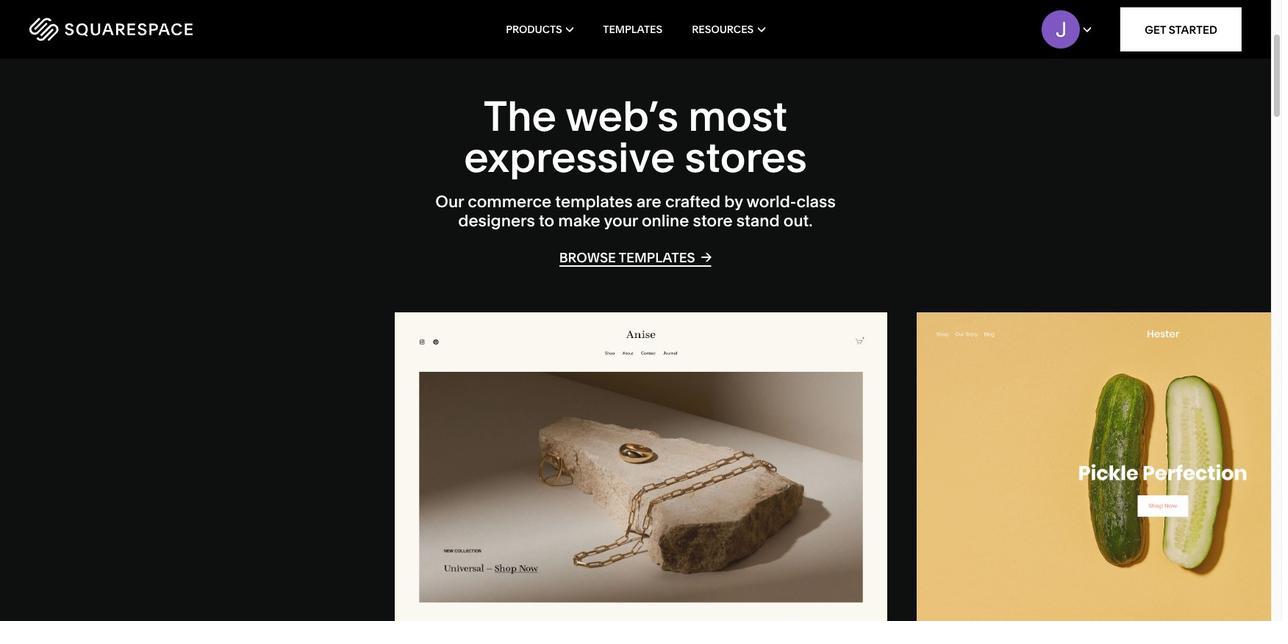 Task type: locate. For each thing, give the bounding box(es) containing it.
designers
[[458, 211, 535, 231]]

templates down online at the right top of the page
[[619, 249, 695, 266]]

browse
[[559, 249, 616, 266]]

templates down expressive
[[555, 192, 633, 212]]

get started
[[1145, 22, 1218, 36]]

our commerce templates are crafted by world-class designers to make your online store stand out.
[[435, 192, 836, 231]]

your
[[604, 211, 638, 231]]

resources button
[[692, 0, 765, 59]]

to
[[539, 211, 555, 231]]

most
[[688, 91, 788, 141]]

templates
[[603, 23, 663, 36]]

0 vertical spatial templates
[[555, 192, 633, 212]]

online
[[642, 211, 689, 231]]

templates inside our commerce templates are crafted by world-class designers to make your online store stand out.
[[555, 192, 633, 212]]

expressive
[[464, 132, 675, 182]]

resources
[[692, 23, 754, 36]]

stand
[[736, 211, 780, 231]]

products button
[[506, 0, 574, 59]]

started
[[1169, 22, 1218, 36]]

stores
[[685, 132, 807, 182]]

templates
[[555, 192, 633, 212], [619, 249, 695, 266]]

squarespace logo image
[[29, 18, 193, 41]]

get
[[1145, 22, 1166, 36]]

1 vertical spatial templates
[[619, 249, 695, 266]]



Task type: describe. For each thing, give the bounding box(es) containing it.
store
[[693, 211, 733, 231]]

commerce
[[468, 192, 552, 212]]

products
[[506, 23, 562, 36]]

by
[[724, 192, 743, 212]]

world-
[[747, 192, 797, 212]]

make
[[558, 211, 601, 231]]

squarespace logo link
[[29, 18, 272, 41]]

templates inside browse templates →
[[619, 249, 695, 266]]

the web's most expressive stores
[[464, 91, 807, 182]]

class
[[797, 192, 836, 212]]

our
[[435, 192, 464, 212]]

hester template image
[[917, 313, 1282, 621]]

browse templates →
[[559, 248, 712, 266]]

anise template image
[[395, 313, 887, 621]]

crafted
[[665, 192, 721, 212]]

out.
[[784, 211, 813, 231]]

get started link
[[1121, 7, 1242, 51]]

the
[[484, 91, 557, 141]]

are
[[637, 192, 662, 212]]

→
[[701, 248, 712, 265]]

templates link
[[603, 0, 663, 59]]

web's
[[566, 91, 679, 141]]



Task type: vqa. For each thing, say whether or not it's contained in the screenshot.
DESIGN radio
no



